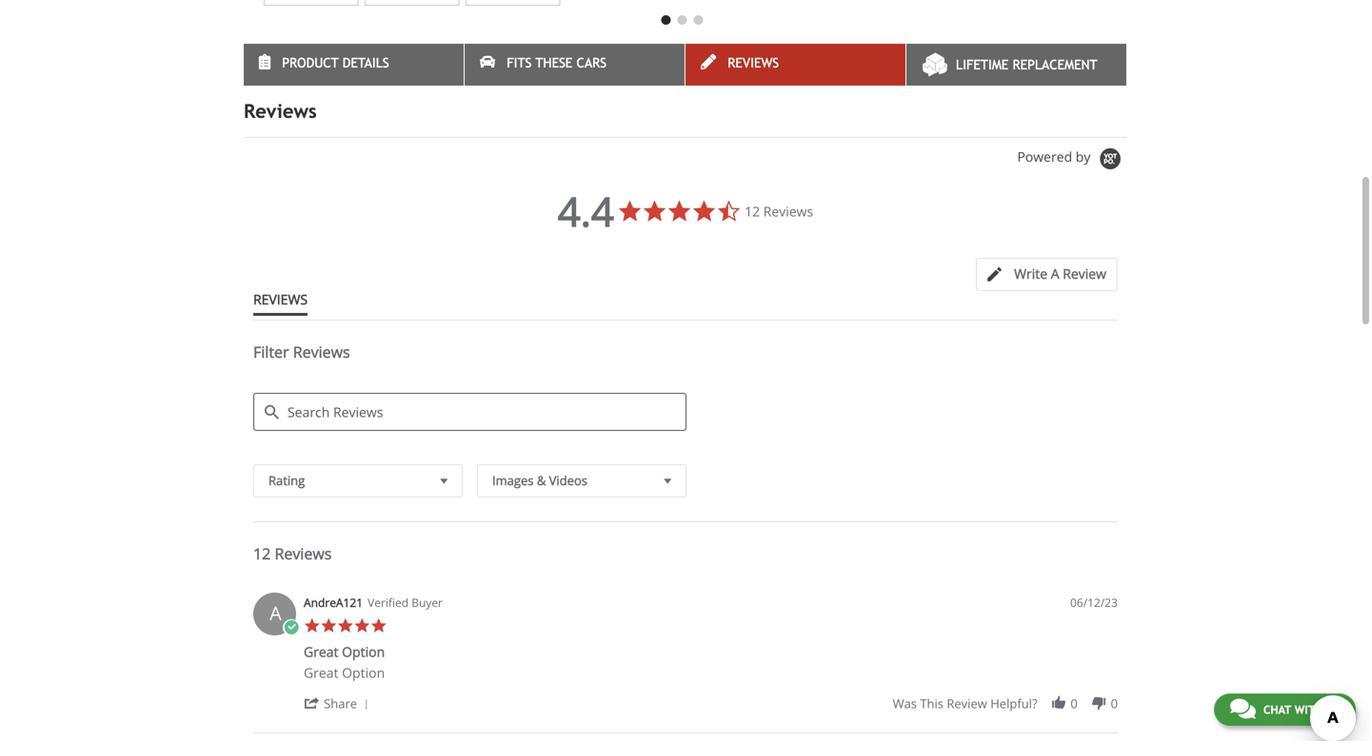 Task type: describe. For each thing, give the bounding box(es) containing it.
a tab panel
[[244, 584, 1128, 742]]

verified buyer heading
[[368, 595, 443, 612]]

lifetime replacement
[[956, 57, 1098, 73]]

andrea121 verified buyer
[[304, 595, 443, 611]]

3 star image from the left
[[337, 618, 354, 635]]

lifetime
[[956, 57, 1009, 73]]

&
[[537, 473, 546, 490]]

reviews inside heading
[[293, 342, 350, 363]]

great option great option
[[304, 644, 385, 683]]

chat
[[1264, 704, 1292, 717]]

chat with us link
[[1214, 694, 1356, 727]]

write no frame image
[[988, 268, 1012, 282]]

share
[[324, 696, 357, 713]]

with
[[1295, 704, 1323, 717]]

helpful?
[[991, 696, 1038, 713]]

images & videos
[[492, 473, 588, 490]]

star image
[[354, 618, 371, 635]]

review
[[1063, 265, 1107, 283]]

circle checkmark image
[[283, 620, 300, 637]]

Search Reviews search field
[[253, 394, 687, 432]]

write
[[1014, 265, 1048, 283]]

review date 06/12/23 element
[[1071, 595, 1118, 612]]

0 horizontal spatial 12
[[253, 544, 271, 565]]

2 great from the top
[[304, 665, 339, 683]]

3 es#4212776 - mm.n.074 - d1s 6500k xb xenon bulb - pair - quality replacement xenon bulbs from morimoto - morimoto - audi bmw volkswagen mercedes benz mini image from the left
[[466, 0, 560, 6]]

powered by link
[[1018, 148, 1128, 172]]

andrea121
[[304, 595, 363, 611]]

product
[[282, 55, 339, 71]]

comments image
[[1230, 698, 1256, 721]]

us
[[1327, 704, 1340, 717]]

share image
[[304, 696, 321, 713]]

1 star image from the left
[[304, 618, 321, 635]]

details
[[343, 55, 389, 71]]

was this review helpful?
[[893, 696, 1038, 713]]

these
[[536, 55, 573, 71]]

4 star image from the left
[[371, 618, 387, 635]]

filter reviews
[[253, 342, 350, 363]]

rating
[[269, 473, 305, 490]]

by
[[1076, 148, 1091, 166]]

filter
[[253, 342, 289, 363]]

reviews link
[[686, 44, 906, 86]]

this
[[920, 696, 944, 713]]

vote down review by andrea121 on 12 jun 2023 image
[[1091, 696, 1108, 713]]

fits these cars
[[507, 55, 607, 71]]



Task type: vqa. For each thing, say whether or not it's contained in the screenshot.
Chat with Us link on the bottom of the page
yes



Task type: locate. For each thing, give the bounding box(es) containing it.
option
[[342, 644, 385, 662], [342, 665, 385, 683]]

1 vertical spatial 12
[[253, 544, 271, 565]]

2 star image from the left
[[321, 618, 337, 635]]

cars
[[577, 55, 607, 71]]

12
[[745, 203, 760, 221], [253, 544, 271, 565]]

down triangle image inside images & videos 'field'
[[660, 472, 676, 491]]

1 vertical spatial great
[[304, 665, 339, 683]]

down triangle image for images & videos
[[660, 472, 676, 491]]

2 option from the top
[[342, 665, 385, 683]]

review
[[947, 696, 988, 713]]

0 horizontal spatial 12 reviews
[[253, 544, 332, 565]]

es#4212776 - mm.n.074 - d1s 6500k xb xenon bulb - pair - quality replacement xenon bulbs from morimoto - morimoto - audi bmw volkswagen mercedes benz mini image up details
[[365, 0, 459, 6]]

videos
[[549, 473, 588, 490]]

lifetime replacement link
[[907, 44, 1127, 86]]

group inside a tab panel
[[893, 696, 1118, 713]]

4.4 star rating element
[[558, 184, 614, 239]]

06/12/23
[[1071, 595, 1118, 611]]

product details link
[[244, 44, 464, 86]]

0 vertical spatial a
[[1051, 265, 1060, 283]]

a inside tab panel
[[270, 601, 282, 627]]

2 horizontal spatial es#4212776 - mm.n.074 - d1s 6500k xb xenon bulb - pair - quality replacement xenon bulbs from morimoto - morimoto - audi bmw volkswagen mercedes benz mini image
[[466, 0, 560, 6]]

1 0 from the left
[[1071, 696, 1078, 713]]

verified
[[368, 595, 409, 611]]

0 horizontal spatial es#4212776 - mm.n.074 - d1s 6500k xb xenon bulb - pair - quality replacement xenon bulbs from morimoto - morimoto - audi bmw volkswagen mercedes benz mini image
[[264, 0, 358, 6]]

Rating Filter field
[[253, 465, 463, 498]]

a
[[1051, 265, 1060, 283], [270, 601, 282, 627]]

1 down triangle image from the left
[[436, 472, 452, 491]]

0 vertical spatial option
[[342, 644, 385, 662]]

option up the seperator icon at left
[[342, 665, 385, 683]]

down triangle image for rating
[[436, 472, 452, 491]]

great up share image
[[304, 665, 339, 683]]

down triangle image
[[436, 472, 452, 491], [660, 472, 676, 491]]

write a review button
[[976, 258, 1118, 292]]

1 vertical spatial a
[[270, 601, 282, 627]]

0
[[1071, 696, 1078, 713], [1111, 696, 1118, 713]]

0 horizontal spatial 0
[[1071, 696, 1078, 713]]

option down star image
[[342, 644, 385, 662]]

0 vertical spatial great
[[304, 644, 339, 662]]

12 reviews
[[745, 203, 814, 221], [253, 544, 332, 565]]

a left the circle checkmark image
[[270, 601, 282, 627]]

vote up review by andrea121 on 12 jun 2023 image
[[1051, 696, 1067, 713]]

Images & Videos Filter field
[[477, 465, 687, 498]]

es#4212776 - mm.n.074 - d1s 6500k xb xenon bulb - pair - quality replacement xenon bulbs from morimoto - morimoto - audi bmw volkswagen mercedes benz mini image up product
[[264, 0, 358, 6]]

a right write
[[1051, 265, 1060, 283]]

1 vertical spatial option
[[342, 665, 385, 683]]

great down andrea121
[[304, 644, 339, 662]]

0 horizontal spatial a
[[270, 601, 282, 627]]

0 vertical spatial 12
[[745, 203, 760, 221]]

0 vertical spatial 12 reviews
[[745, 203, 814, 221]]

1 horizontal spatial 12 reviews
[[745, 203, 814, 221]]

buyer
[[412, 595, 443, 611]]

2 0 from the left
[[1111, 696, 1118, 713]]

fits
[[507, 55, 532, 71]]

down triangle image inside 'rating filter' field
[[436, 472, 452, 491]]

1 great from the top
[[304, 644, 339, 662]]

write a review
[[1014, 265, 1107, 283]]

product details
[[282, 55, 389, 71]]

es#4212776 - mm.n.074 - d1s 6500k xb xenon bulb - pair - quality replacement xenon bulbs from morimoto - morimoto - audi bmw volkswagen mercedes benz mini image up fits
[[466, 0, 560, 6]]

replacement
[[1013, 57, 1098, 73]]

reviews
[[253, 291, 308, 309]]

2 es#4212776 - mm.n.074 - d1s 6500k xb xenon bulb - pair - quality replacement xenon bulbs from morimoto - morimoto - audi bmw volkswagen mercedes benz mini image from the left
[[365, 0, 459, 6]]

1 horizontal spatial down triangle image
[[660, 472, 676, 491]]

1 horizontal spatial 12
[[745, 203, 760, 221]]

0 right vote up review by andrea121 on 12 jun 2023 image
[[1071, 696, 1078, 713]]

1 option from the top
[[342, 644, 385, 662]]

es#4212776 - mm.n.074 - d1s 6500k xb xenon bulb - pair - quality replacement xenon bulbs from morimoto - morimoto - audi bmw volkswagen mercedes benz mini image
[[264, 0, 358, 6], [365, 0, 459, 6], [466, 0, 560, 6]]

magnifying glass image
[[265, 406, 279, 420]]

seperator image
[[361, 700, 372, 712]]

group containing was this review helpful?
[[893, 696, 1118, 713]]

group
[[893, 696, 1118, 713]]

filter reviews heading
[[253, 342, 1118, 379]]

powered by
[[1018, 148, 1094, 166]]

1 es#4212776 - mm.n.074 - d1s 6500k xb xenon bulb - pair - quality replacement xenon bulbs from morimoto - morimoto - audi bmw volkswagen mercedes benz mini image from the left
[[264, 0, 358, 6]]

was
[[893, 696, 917, 713]]

images
[[492, 473, 534, 490]]

0 horizontal spatial down triangle image
[[436, 472, 452, 491]]

1 horizontal spatial a
[[1051, 265, 1060, 283]]

1 horizontal spatial es#4212776 - mm.n.074 - d1s 6500k xb xenon bulb - pair - quality replacement xenon bulbs from morimoto - morimoto - audi bmw volkswagen mercedes benz mini image
[[365, 0, 459, 6]]

4.4
[[558, 184, 614, 239]]

great
[[304, 644, 339, 662], [304, 665, 339, 683]]

0 right vote down review by andrea121 on 12 jun 2023 icon at the bottom
[[1111, 696, 1118, 713]]

chat with us
[[1264, 704, 1340, 717]]

a inside dropdown button
[[1051, 265, 1060, 283]]

reviews
[[728, 55, 779, 71], [244, 100, 317, 123], [764, 203, 814, 221], [293, 342, 350, 363], [275, 544, 332, 565]]

share button
[[304, 695, 376, 713]]

great option heading
[[304, 644, 385, 665]]

powered
[[1018, 148, 1073, 166]]

1 vertical spatial 12 reviews
[[253, 544, 332, 565]]

fits these cars link
[[465, 44, 685, 86]]

1 horizontal spatial 0
[[1111, 696, 1118, 713]]

2 down triangle image from the left
[[660, 472, 676, 491]]

star image
[[304, 618, 321, 635], [321, 618, 337, 635], [337, 618, 354, 635], [371, 618, 387, 635]]



